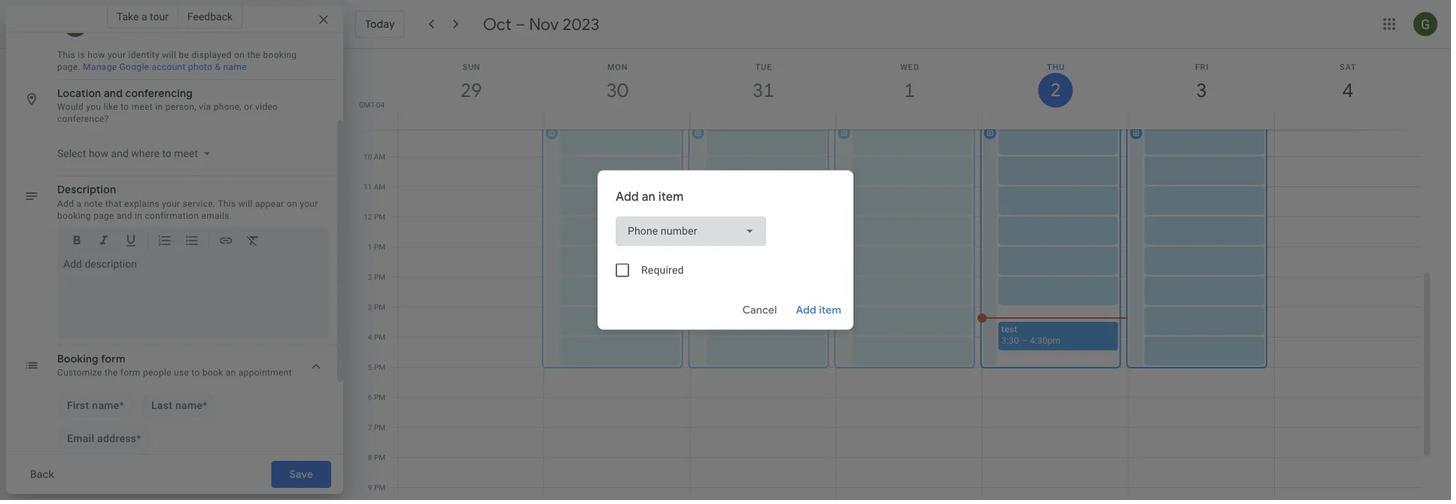 Task type: vqa. For each thing, say whether or not it's contained in the screenshot.
how
yes



Task type: locate. For each thing, give the bounding box(es) containing it.
description add a note that explains your service. this will appear on your booking page and in confirmation emails.
[[57, 184, 318, 221]]

2 9 from the top
[[368, 484, 372, 493]]

0 vertical spatial item
[[659, 189, 684, 204]]

back button
[[18, 462, 66, 489]]

to
[[121, 102, 129, 113], [192, 368, 200, 379]]

an inside dialog
[[642, 189, 656, 204]]

pm right 1
[[374, 243, 386, 252]]

1 pm from the top
[[374, 213, 386, 222]]

1 horizontal spatial booking
[[263, 50, 297, 61]]

1 vertical spatial –
[[1022, 336, 1028, 346]]

0 horizontal spatial a
[[76, 199, 82, 209]]

grid
[[349, 49, 1434, 501]]

*
[[119, 400, 124, 413], [203, 400, 207, 413], [137, 433, 141, 446]]

1 horizontal spatial add
[[616, 189, 639, 204]]

the right the customize
[[105, 368, 118, 379]]

0 horizontal spatial to
[[121, 102, 129, 113]]

pm right 8
[[374, 454, 386, 463]]

3 pm from the top
[[374, 273, 386, 282]]

the right displayed
[[247, 50, 261, 61]]

3
[[368, 303, 372, 312]]

1 vertical spatial booking
[[57, 211, 91, 221]]

–
[[516, 14, 526, 35], [1022, 336, 1028, 346]]

this up emails.
[[218, 199, 236, 209]]

0 horizontal spatial on
[[234, 50, 245, 61]]

name right last
[[175, 400, 203, 413]]

phone,
[[214, 102, 242, 113]]

list item containing last name
[[142, 395, 217, 419]]

2 horizontal spatial *
[[203, 400, 207, 413]]

numbered list image
[[157, 233, 172, 251]]

2023
[[563, 14, 600, 35]]

pm for 8 pm
[[374, 454, 386, 463]]

pm right 7
[[374, 424, 386, 433]]

9 am
[[368, 122, 386, 131]]

1 horizontal spatial name
[[175, 400, 203, 413]]

a left note
[[76, 199, 82, 209]]

1 horizontal spatial in
[[155, 102, 163, 113]]

am down '04'
[[374, 122, 386, 131]]

add
[[616, 189, 639, 204], [57, 199, 74, 209], [796, 304, 817, 317]]

an
[[642, 189, 656, 204], [226, 368, 236, 379]]

0 vertical spatial 9
[[368, 122, 372, 131]]

gmt-04
[[359, 100, 385, 109]]

list item up email address *
[[57, 395, 134, 419]]

3 column header from the left
[[690, 49, 837, 130]]

in inside location and conferencing would you like to meet in person, via phone, or video conference?
[[155, 102, 163, 113]]

am right 10
[[374, 152, 386, 162]]

8
[[368, 454, 372, 463]]

booking down note
[[57, 211, 91, 221]]

4:30pm
[[1030, 336, 1061, 346]]

in down explains
[[135, 211, 142, 221]]

0 horizontal spatial your
[[108, 50, 126, 61]]

1 vertical spatial the
[[105, 368, 118, 379]]

note
[[84, 199, 103, 209]]

0 horizontal spatial *
[[119, 400, 124, 413]]

like
[[104, 102, 118, 113]]

2 vertical spatial am
[[374, 183, 386, 192]]

12
[[364, 213, 372, 222]]

1 horizontal spatial item
[[819, 304, 842, 317]]

3 am from the top
[[374, 183, 386, 192]]

will inside this is how your identity will be displayed on the booking page.
[[162, 50, 176, 61]]

9 down gmt-04
[[368, 122, 372, 131]]

today
[[365, 17, 395, 31]]

list item
[[57, 395, 134, 419], [142, 395, 217, 419], [57, 428, 151, 452]]

9 pm from the top
[[374, 454, 386, 463]]

booking inside description add a note that explains your service. this will appear on your booking page and in confirmation emails.
[[57, 211, 91, 221]]

a left tour
[[142, 10, 147, 23]]

0 vertical spatial on
[[234, 50, 245, 61]]

the inside booking form customize the form people use to book an appointment
[[105, 368, 118, 379]]

this
[[57, 50, 75, 61], [218, 199, 236, 209]]

0 horizontal spatial booking
[[57, 211, 91, 221]]

2 horizontal spatial add
[[796, 304, 817, 317]]

to right 'use'
[[192, 368, 200, 379]]

your inside this is how your identity will be displayed on the booking page.
[[108, 50, 126, 61]]

0 horizontal spatial in
[[135, 211, 142, 221]]

gary
[[99, 20, 125, 34]]

7 pm from the top
[[374, 393, 386, 402]]

will
[[162, 50, 176, 61], [239, 199, 253, 209]]

1 horizontal spatial a
[[142, 10, 147, 23]]

on right displayed
[[234, 50, 245, 61]]

your right appear
[[300, 199, 318, 209]]

5 pm from the top
[[374, 333, 386, 342]]

pm right 4
[[374, 333, 386, 342]]

appointment
[[239, 368, 292, 379]]

form left people
[[120, 368, 141, 379]]

name for first name *
[[92, 400, 119, 413]]

booking inside this is how your identity will be displayed on the booking page.
[[263, 50, 297, 61]]

to right like
[[121, 102, 129, 113]]

1 vertical spatial a
[[76, 199, 82, 209]]

0 vertical spatial and
[[104, 87, 123, 101]]

am for 11 am
[[374, 183, 386, 192]]

1 horizontal spatial on
[[287, 199, 297, 209]]

6 pm
[[368, 393, 386, 402]]

test 3:30 – 4:30pm
[[1002, 325, 1061, 346]]

1 horizontal spatial to
[[192, 368, 200, 379]]

in
[[155, 102, 163, 113], [135, 211, 142, 221]]

required
[[642, 264, 684, 277]]

name right the &
[[223, 62, 247, 73]]

0 vertical spatial an
[[642, 189, 656, 204]]

will inside description add a note that explains your service. this will appear on your booking page and in confirmation emails.
[[239, 199, 253, 209]]

this is how your identity will be displayed on the booking page.
[[57, 50, 297, 73]]

0 vertical spatial will
[[162, 50, 176, 61]]

column header
[[398, 49, 545, 130], [544, 49, 691, 130], [690, 49, 837, 130], [836, 49, 983, 130], [982, 49, 1129, 130], [1129, 49, 1276, 130], [1275, 49, 1422, 130]]

feedback button
[[178, 5, 243, 29]]

and down that
[[117, 211, 132, 221]]

how
[[88, 50, 105, 61]]

pm right 2
[[374, 273, 386, 282]]

1 vertical spatial 9
[[368, 484, 372, 493]]

9
[[368, 122, 372, 131], [368, 484, 372, 493]]

this up page.
[[57, 50, 75, 61]]

list item down 'use'
[[142, 395, 217, 419]]

email address *
[[67, 433, 141, 446]]

pm for 6 pm
[[374, 393, 386, 402]]

feedback
[[187, 10, 233, 23]]

0 horizontal spatial name
[[92, 400, 119, 413]]

10 pm from the top
[[374, 484, 386, 493]]

0 vertical spatial to
[[121, 102, 129, 113]]

this inside description add a note that explains your service. this will appear on your booking page and in confirmation emails.
[[218, 199, 236, 209]]

description
[[57, 184, 116, 197]]

1 vertical spatial form
[[120, 368, 141, 379]]

orlando
[[127, 20, 169, 34]]

email
[[67, 433, 94, 446]]

form
[[101, 353, 126, 367], [120, 368, 141, 379]]

0 vertical spatial –
[[516, 14, 526, 35]]

1 vertical spatial will
[[239, 199, 253, 209]]

name
[[223, 62, 247, 73], [92, 400, 119, 413], [175, 400, 203, 413]]

0 vertical spatial this
[[57, 50, 75, 61]]

pm for 7 pm
[[374, 424, 386, 433]]

booking
[[57, 353, 99, 367]]

on
[[234, 50, 245, 61], [287, 199, 297, 209]]

in down conferencing
[[155, 102, 163, 113]]

0 horizontal spatial will
[[162, 50, 176, 61]]

1 am from the top
[[374, 122, 386, 131]]

pm right 3
[[374, 303, 386, 312]]

1 vertical spatial item
[[819, 304, 842, 317]]

0 vertical spatial a
[[142, 10, 147, 23]]

an inside booking form customize the form people use to book an appointment
[[226, 368, 236, 379]]

0 horizontal spatial –
[[516, 14, 526, 35]]

cancel
[[743, 304, 778, 317]]

add inside button
[[796, 304, 817, 317]]

pm right 5
[[374, 363, 386, 372]]

1 horizontal spatial an
[[642, 189, 656, 204]]

explains
[[124, 199, 160, 209]]

1 horizontal spatial will
[[239, 199, 253, 209]]

an up required
[[642, 189, 656, 204]]

7 column header from the left
[[1275, 49, 1422, 130]]

1 vertical spatial an
[[226, 368, 236, 379]]

1 horizontal spatial –
[[1022, 336, 1028, 346]]

am for 9 am
[[374, 122, 386, 131]]

a inside description add a note that explains your service. this will appear on your booking page and in confirmation emails.
[[76, 199, 82, 209]]

conferencing
[[125, 87, 193, 101]]

pm right 6
[[374, 393, 386, 402]]

item inside button
[[819, 304, 842, 317]]

page
[[93, 211, 114, 221]]

5
[[368, 363, 372, 372]]

2 column header from the left
[[544, 49, 691, 130]]

add item
[[796, 304, 842, 317]]

1 horizontal spatial your
[[162, 199, 180, 209]]

1 horizontal spatial this
[[218, 199, 236, 209]]

0 horizontal spatial this
[[57, 50, 75, 61]]

add item button
[[790, 293, 848, 329]]

1 vertical spatial to
[[192, 368, 200, 379]]

bold image
[[69, 233, 84, 251]]

1 vertical spatial am
[[374, 152, 386, 162]]

– right 3:30
[[1022, 336, 1028, 346]]

an right the book
[[226, 368, 236, 379]]

name for last name *
[[175, 400, 203, 413]]

1 horizontal spatial the
[[247, 50, 261, 61]]

11
[[364, 183, 372, 192]]

tour
[[150, 10, 169, 23]]

1 vertical spatial in
[[135, 211, 142, 221]]

1 vertical spatial on
[[287, 199, 297, 209]]

on inside description add a note that explains your service. this will appear on your booking page and in confirmation emails.
[[287, 199, 297, 209]]

None field
[[616, 216, 767, 247]]

0 horizontal spatial add
[[57, 199, 74, 209]]

* for email address
[[137, 433, 141, 446]]

0 vertical spatial the
[[247, 50, 261, 61]]

0 horizontal spatial an
[[226, 368, 236, 379]]

and inside location and conferencing would you like to meet in person, via phone, or video conference?
[[104, 87, 123, 101]]

6 pm from the top
[[374, 363, 386, 372]]

0 vertical spatial am
[[374, 122, 386, 131]]

identity
[[128, 50, 160, 61]]

1 9 from the top
[[368, 122, 372, 131]]

is
[[78, 50, 85, 61]]

appear
[[255, 199, 284, 209]]

am right 11
[[374, 183, 386, 192]]

name right "first"
[[92, 400, 119, 413]]

service.
[[183, 199, 216, 209]]

8 pm from the top
[[374, 424, 386, 433]]

oct – nov 2023
[[483, 14, 600, 35]]

formatting options toolbar
[[57, 228, 328, 260]]

none field inside add an item dialog
[[616, 216, 767, 247]]

am for 10 am
[[374, 152, 386, 162]]

form right booking
[[101, 353, 126, 367]]

booking up video
[[263, 50, 297, 61]]

0 vertical spatial form
[[101, 353, 126, 367]]

item
[[659, 189, 684, 204], [819, 304, 842, 317]]

– right the 'oct' on the left top of page
[[516, 14, 526, 35]]

will up 'account'
[[162, 50, 176, 61]]

booking
[[263, 50, 297, 61], [57, 211, 91, 221]]

0 horizontal spatial the
[[105, 368, 118, 379]]

9 down 8
[[368, 484, 372, 493]]

add for add item
[[796, 304, 817, 317]]

to inside booking form customize the form people use to book an appointment
[[192, 368, 200, 379]]

the
[[247, 50, 261, 61], [105, 368, 118, 379]]

pm down 8 pm
[[374, 484, 386, 493]]

item right the cancel "button"
[[819, 304, 842, 317]]

list item down first name *
[[57, 428, 151, 452]]

2 am from the top
[[374, 152, 386, 162]]

2 horizontal spatial your
[[300, 199, 318, 209]]

a
[[142, 10, 147, 23], [76, 199, 82, 209]]

on inside this is how your identity will be displayed on the booking page.
[[234, 50, 245, 61]]

1 vertical spatial this
[[218, 199, 236, 209]]

0 vertical spatial in
[[155, 102, 163, 113]]

will left appear
[[239, 199, 253, 209]]

google
[[119, 62, 149, 73]]

0 vertical spatial booking
[[263, 50, 297, 61]]

your right how
[[108, 50, 126, 61]]

2 pm from the top
[[374, 243, 386, 252]]

item up required
[[659, 189, 684, 204]]

person,
[[165, 102, 197, 113]]

and up like
[[104, 87, 123, 101]]

4 pm from the top
[[374, 303, 386, 312]]

1 horizontal spatial *
[[137, 433, 141, 446]]

1 vertical spatial and
[[117, 211, 132, 221]]

your
[[108, 50, 126, 61], [162, 199, 180, 209], [300, 199, 318, 209]]

pm
[[374, 213, 386, 222], [374, 243, 386, 252], [374, 273, 386, 282], [374, 303, 386, 312], [374, 333, 386, 342], [374, 363, 386, 372], [374, 393, 386, 402], [374, 424, 386, 433], [374, 454, 386, 463], [374, 484, 386, 493]]

pm right 12
[[374, 213, 386, 222]]

on right appear
[[287, 199, 297, 209]]

book
[[202, 368, 223, 379]]

address
[[97, 433, 137, 446]]

3 pm
[[368, 303, 386, 312]]

your up confirmation
[[162, 199, 180, 209]]

04
[[376, 100, 385, 109]]



Task type: describe. For each thing, give the bounding box(es) containing it.
manage
[[83, 62, 117, 73]]

photo
[[188, 62, 213, 73]]

pm for 12 pm
[[374, 213, 386, 222]]

gary orlando
[[99, 20, 169, 34]]

location and conferencing would you like to meet in person, via phone, or video conference?
[[57, 87, 278, 125]]

first
[[67, 400, 89, 413]]

2 horizontal spatial name
[[223, 62, 247, 73]]

1 pm
[[368, 243, 386, 252]]

grid containing test
[[349, 49, 1434, 501]]

first name *
[[67, 400, 124, 413]]

5 column header from the left
[[982, 49, 1129, 130]]

oct
[[483, 14, 512, 35]]

3:30
[[1002, 336, 1020, 346]]

pm for 1 pm
[[374, 243, 386, 252]]

conference?
[[57, 114, 109, 125]]

the inside this is how your identity will be displayed on the booking page.
[[247, 50, 261, 61]]

9 for 9 pm
[[368, 484, 372, 493]]

10
[[364, 152, 372, 162]]

list item containing email address
[[57, 428, 151, 452]]

insert link image
[[218, 233, 233, 251]]

or
[[244, 102, 253, 113]]

* for first name
[[119, 400, 124, 413]]

12 pm
[[364, 213, 386, 222]]

add an item dialog
[[598, 171, 854, 330]]

11 am
[[364, 183, 386, 192]]

last
[[151, 400, 173, 413]]

take a tour
[[117, 10, 169, 23]]

pm for 4 pm
[[374, 333, 386, 342]]

test
[[1002, 325, 1018, 335]]

to inside location and conferencing would you like to meet in person, via phone, or video conference?
[[121, 102, 129, 113]]

4 pm
[[368, 333, 386, 342]]

a inside button
[[142, 10, 147, 23]]

take
[[117, 10, 139, 23]]

italic image
[[96, 233, 111, 251]]

add for add an item
[[616, 189, 639, 204]]

emails.
[[201, 211, 232, 221]]

1 column header from the left
[[398, 49, 545, 130]]

and inside description add a note that explains your service. this will appear on your booking page and in confirmation emails.
[[117, 211, 132, 221]]

today button
[[355, 11, 405, 38]]

6
[[368, 393, 372, 402]]

6 column header from the left
[[1129, 49, 1276, 130]]

page.
[[57, 62, 81, 73]]

1
[[368, 243, 372, 252]]

take a tour button
[[107, 5, 178, 29]]

people
[[143, 368, 171, 379]]

Description text field
[[63, 258, 322, 334]]

add an item
[[616, 189, 684, 204]]

meet
[[132, 102, 153, 113]]

location
[[57, 87, 101, 101]]

booking form customize the form people use to book an appointment
[[57, 353, 292, 379]]

manage google account photo & name
[[83, 62, 247, 73]]

customize
[[57, 368, 102, 379]]

underline image
[[123, 233, 139, 251]]

via
[[199, 102, 211, 113]]

5 pm
[[368, 363, 386, 372]]

remove formatting image
[[245, 233, 261, 251]]

bulleted list image
[[184, 233, 200, 251]]

2 pm
[[368, 273, 386, 282]]

use
[[174, 368, 189, 379]]

– inside the test 3:30 – 4:30pm
[[1022, 336, 1028, 346]]

nov
[[529, 14, 559, 35]]

0 horizontal spatial item
[[659, 189, 684, 204]]

this inside this is how your identity will be displayed on the booking page.
[[57, 50, 75, 61]]

8 pm
[[368, 454, 386, 463]]

be
[[179, 50, 189, 61]]

in inside description add a note that explains your service. this will appear on your booking page and in confirmation emails.
[[135, 211, 142, 221]]

pm for 2 pm
[[374, 273, 386, 282]]

pm for 9 pm
[[374, 484, 386, 493]]

4 column header from the left
[[836, 49, 983, 130]]

confirmation
[[145, 211, 199, 221]]

9 for 9 am
[[368, 122, 372, 131]]

&
[[215, 62, 221, 73]]

10 am
[[364, 152, 386, 162]]

* for last name
[[203, 400, 207, 413]]

you
[[86, 102, 101, 113]]

back
[[30, 468, 54, 482]]

list item containing first name
[[57, 395, 134, 419]]

add inside description add a note that explains your service. this will appear on your booking page and in confirmation emails.
[[57, 199, 74, 209]]

pm for 3 pm
[[374, 303, 386, 312]]

video
[[255, 102, 278, 113]]

would
[[57, 102, 84, 113]]

7
[[368, 424, 372, 433]]

7 pm
[[368, 424, 386, 433]]

manage google account photo & name link
[[83, 62, 247, 73]]

gmt-
[[359, 100, 376, 109]]

4
[[368, 333, 372, 342]]

account
[[152, 62, 186, 73]]

pm for 5 pm
[[374, 363, 386, 372]]

9 pm
[[368, 484, 386, 493]]

that
[[105, 199, 122, 209]]

cancel button
[[736, 293, 784, 329]]

displayed
[[192, 50, 232, 61]]



